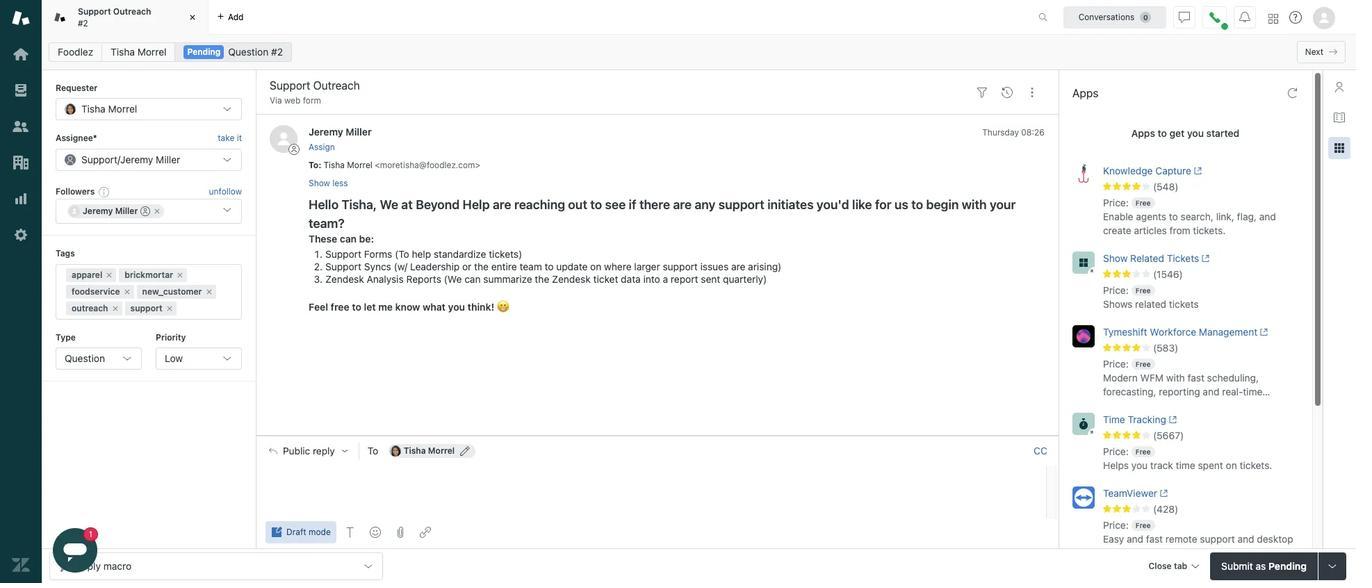 Task type: describe. For each thing, give the bounding box(es) containing it.
think!
[[468, 301, 494, 313]]

take
[[218, 133, 235, 144]]

support inside assignee* element
[[81, 154, 117, 165]]

analytics.
[[1103, 400, 1146, 412]]

to right us
[[912, 197, 923, 212]]

ticket
[[594, 273, 618, 285]]

apps to get you started
[[1132, 127, 1240, 139]]

morrel inside secondary element
[[137, 46, 166, 58]]

assign
[[309, 142, 335, 152]]

submit
[[1222, 560, 1253, 572]]

tisha morrel for to
[[404, 445, 455, 456]]

modern
[[1103, 372, 1138, 384]]

apps for apps
[[1073, 87, 1099, 99]]

#2 inside secondary element
[[271, 46, 283, 58]]

started
[[1207, 127, 1240, 139]]

morrel inside "requester" "element"
[[108, 103, 137, 115]]

remove image for support
[[165, 304, 174, 313]]

take it button
[[218, 132, 242, 146]]

Public reply composer Draft mode text field
[[263, 466, 1042, 495]]

1 horizontal spatial the
[[535, 273, 550, 285]]

1 horizontal spatial pending
[[1269, 560, 1307, 572]]

summarize
[[483, 273, 532, 285]]

thursday
[[983, 128, 1019, 138]]

1 horizontal spatial are
[[673, 197, 692, 212]]

tymeshift workforce management link
[[1103, 325, 1279, 342]]

to for to : tisha morrel <moretisha@foodlez.com>
[[309, 160, 319, 170]]

arising)
[[748, 261, 782, 273]]

with inside the hello tisha, we at beyond help are reaching out to see if there are any support initiates you'd like for us to begin with your team? these can be: support forms (to help standardize tickets) support syncs (w/ leadership or the entire team to update on where larger support issues are arising) zendesk analysis reports (we can summarize the zendesk ticket data into a report sent quarterly)
[[962, 197, 987, 212]]

(1546)
[[1154, 268, 1183, 280]]

events image
[[1002, 87, 1013, 98]]

edit user image
[[460, 446, 470, 456]]

knowledge capture link
[[1103, 164, 1279, 181]]

jeremy inside assignee* element
[[120, 154, 153, 165]]

tickets!
[[1221, 547, 1254, 559]]

as
[[1256, 560, 1266, 572]]

user is an agent image
[[141, 207, 150, 216]]

there
[[640, 197, 670, 212]]

get help image
[[1290, 11, 1302, 24]]

less
[[333, 178, 348, 188]]

(5667)
[[1154, 430, 1184, 441]]

price: for enable
[[1103, 197, 1129, 209]]

millerjeremy500@gmail.com image
[[69, 206, 80, 217]]

via web form
[[270, 95, 321, 106]]

price: free easy and fast remote support and desktop sharing directly from your tickets!
[[1103, 519, 1294, 559]]

with inside price: free modern wfm with fast scheduling, forecasting, reporting and real-time analytics.
[[1167, 372, 1185, 384]]

a
[[663, 273, 668, 285]]

question for question #2
[[228, 46, 269, 58]]

unfollow button
[[209, 186, 242, 198]]

question button
[[56, 348, 142, 370]]

data
[[621, 273, 641, 285]]

displays possible ticket submission types image
[[1327, 561, 1338, 572]]

apply
[[75, 560, 101, 572]]

remove image right 'user is an agent' icon
[[153, 207, 162, 216]]

price: for helps
[[1103, 446, 1129, 457]]

insert emojis image
[[370, 527, 381, 538]]

show less button
[[309, 177, 348, 190]]

or
[[462, 261, 472, 273]]

free for you
[[1136, 448, 1151, 456]]

analysis
[[367, 273, 404, 285]]

pending inside secondary element
[[187, 47, 221, 57]]

price: free shows related tickets
[[1103, 284, 1199, 310]]

morrel left edit user icon
[[428, 445, 455, 456]]

(428)
[[1154, 503, 1179, 515]]

show related tickets
[[1103, 252, 1200, 264]]

where
[[604, 261, 632, 273]]

price: for shows
[[1103, 284, 1129, 296]]

tickets. inside price: free enable agents to search, link, flag, and create articles from tickets.
[[1193, 225, 1226, 236]]

cc button
[[1034, 445, 1048, 457]]

show less
[[309, 178, 348, 188]]

price: free enable agents to search, link, flag, and create articles from tickets.
[[1103, 197, 1276, 236]]

tisha morrel for requester
[[81, 103, 137, 115]]

miller for jeremy miller assign
[[346, 126, 372, 138]]

teamviewer image
[[1073, 487, 1095, 509]]

mode
[[309, 527, 331, 537]]

fast inside price: free modern wfm with fast scheduling, forecasting, reporting and real-time analytics.
[[1188, 372, 1205, 384]]

😁️
[[497, 301, 509, 313]]

1 zendesk from the left
[[325, 273, 364, 285]]

desktop
[[1257, 533, 1294, 545]]

:
[[319, 160, 322, 170]]

tisha inside tisha morrel link
[[111, 46, 135, 58]]

followers element
[[56, 199, 242, 224]]

let
[[364, 301, 376, 313]]

reaching
[[514, 197, 565, 212]]

/
[[117, 154, 120, 165]]

(opens in a new tab) image for show related tickets
[[1200, 255, 1210, 263]]

zendesk products image
[[1269, 14, 1279, 23]]

get started image
[[12, 45, 30, 63]]

link,
[[1217, 211, 1235, 222]]

to right team
[[545, 261, 554, 273]]

real-
[[1223, 386, 1243, 398]]

close
[[1149, 561, 1172, 571]]

type
[[56, 332, 76, 342]]

helps
[[1103, 460, 1129, 471]]

team?
[[309, 216, 345, 231]]

<moretisha@foodlez.com>
[[375, 160, 480, 170]]

macro
[[103, 560, 131, 572]]

out
[[568, 197, 588, 212]]

public reply
[[283, 445, 335, 457]]

on inside the hello tisha, we at beyond help are reaching out to see if there are any support initiates you'd like for us to begin with your team? these can be: support forms (to help standardize tickets) support syncs (w/ leadership or the entire team to update on where larger support issues are arising) zendesk analysis reports (we can summarize the zendesk ticket data into a report sent quarterly)
[[590, 261, 602, 273]]

directly
[[1139, 547, 1173, 559]]

Thursday 08:26 text field
[[983, 128, 1045, 138]]

capture
[[1156, 165, 1192, 177]]

scheduling,
[[1208, 372, 1259, 384]]

3 stars. 428 reviews. element
[[1103, 503, 1304, 516]]

free for related
[[1136, 286, 1151, 295]]

3 stars. 1546 reviews. element
[[1103, 268, 1304, 281]]

sent
[[701, 273, 721, 285]]

tab
[[1174, 561, 1188, 571]]

feel
[[309, 301, 328, 313]]

tymeshift workforce management image
[[1073, 325, 1095, 348]]

forms
[[364, 248, 392, 260]]

requester element
[[56, 98, 242, 121]]

secondary element
[[42, 38, 1357, 66]]

low
[[165, 352, 183, 364]]

create
[[1103, 225, 1132, 236]]

from for search,
[[1170, 225, 1191, 236]]

next button
[[1297, 41, 1346, 63]]

workforce
[[1150, 326, 1197, 338]]

(w/
[[394, 261, 408, 273]]

4 stars. 5667 reviews. element
[[1103, 430, 1304, 442]]

support inside price: free easy and fast remote support and desktop sharing directly from your tickets!
[[1200, 533, 1235, 545]]

search,
[[1181, 211, 1214, 222]]

sharing
[[1103, 547, 1137, 559]]

zendesk support image
[[12, 9, 30, 27]]

agents
[[1136, 211, 1167, 222]]

support outreach #2
[[78, 6, 151, 28]]

close image
[[186, 10, 200, 24]]

Subject field
[[267, 77, 967, 94]]

assignee*
[[56, 133, 97, 144]]

1 vertical spatial you
[[448, 301, 465, 313]]

08:26
[[1022, 128, 1045, 138]]

into
[[644, 273, 660, 285]]

fast inside price: free easy and fast remote support and desktop sharing directly from your tickets!
[[1146, 533, 1163, 545]]

to left let
[[352, 301, 362, 313]]

feel free to let me know what you think! 😁️
[[309, 301, 509, 313]]

zendesk image
[[12, 556, 30, 574]]

free for agents
[[1136, 199, 1151, 207]]

you for apps
[[1188, 127, 1204, 139]]

time inside price: free helps you track time spent on tickets.
[[1176, 460, 1196, 471]]

foodservice
[[72, 286, 120, 297]]

your inside the hello tisha, we at beyond help are reaching out to see if there are any support initiates you'd like for us to begin with your team? these can be: support forms (to help standardize tickets) support syncs (w/ leadership or the entire team to update on where larger support issues are arising) zendesk analysis reports (we can summarize the zendesk ticket data into a report sent quarterly)
[[990, 197, 1016, 212]]

from for remote
[[1175, 547, 1196, 559]]

teamviewer link
[[1103, 487, 1279, 503]]

enable
[[1103, 211, 1134, 222]]

reply
[[313, 445, 335, 457]]

time
[[1103, 414, 1126, 426]]

(opens in a new tab) image for time tracking
[[1167, 416, 1177, 424]]

outreach
[[113, 6, 151, 17]]

apps image
[[1334, 143, 1345, 154]]



Task type: locate. For each thing, give the bounding box(es) containing it.
miller up to : tisha morrel <moretisha@foodlez.com>
[[346, 126, 372, 138]]

tisha,
[[342, 197, 377, 212]]

draft mode
[[286, 527, 331, 537]]

(opens in a new tab) image
[[1192, 167, 1202, 175], [1258, 328, 1269, 337], [1167, 416, 1177, 424]]

apps right ticket actions image
[[1073, 87, 1099, 99]]

0 vertical spatial with
[[962, 197, 987, 212]]

4 stars. 548 reviews. element
[[1103, 181, 1304, 193]]

2 vertical spatial you
[[1132, 460, 1148, 471]]

1 vertical spatial time
[[1176, 460, 1196, 471]]

can down or
[[465, 273, 481, 285]]

add link (cmd k) image
[[420, 527, 431, 538]]

priority
[[156, 332, 186, 342]]

related
[[1131, 252, 1165, 264]]

the right or
[[474, 261, 489, 273]]

jeremy inside "option"
[[83, 206, 113, 216]]

support / jeremy miller
[[81, 154, 180, 165]]

price: inside 'price: free shows related tickets'
[[1103, 284, 1129, 296]]

remove image down brickmortar
[[123, 288, 131, 296]]

1 vertical spatial can
[[465, 273, 481, 285]]

remove image
[[105, 271, 114, 279], [123, 288, 131, 296], [205, 288, 213, 296]]

#2 up foodlez
[[78, 18, 88, 28]]

free inside price: free enable agents to search, link, flag, and create articles from tickets.
[[1136, 199, 1151, 207]]

to left get
[[1158, 127, 1167, 139]]

3 free from the top
[[1136, 360, 1151, 368]]

jeremy for jeremy miller assign
[[309, 126, 343, 138]]

knowledge
[[1103, 165, 1153, 177]]

jeremy down info on adding followers icon
[[83, 206, 113, 216]]

free inside price: free helps you track time spent on tickets.
[[1136, 448, 1151, 456]]

support left outreach
[[78, 6, 111, 17]]

4 price: from the top
[[1103, 446, 1129, 457]]

(opens in a new tab) image inside show related tickets link
[[1200, 255, 1210, 263]]

2 vertical spatial jeremy
[[83, 206, 113, 216]]

to : tisha morrel <moretisha@foodlez.com>
[[309, 160, 480, 170]]

question inside popup button
[[65, 352, 105, 364]]

(opens in a new tab) image up 4 stars. 548 reviews. element
[[1192, 167, 1202, 175]]

tickets.
[[1193, 225, 1226, 236], [1240, 460, 1273, 471]]

requester
[[56, 83, 98, 93]]

free for and
[[1136, 521, 1151, 530]]

initiates
[[768, 197, 814, 212]]

1 vertical spatial apps
[[1132, 127, 1156, 139]]

hide composer image
[[652, 430, 663, 441]]

2 horizontal spatial you
[[1188, 127, 1204, 139]]

0 horizontal spatial jeremy
[[83, 206, 113, 216]]

and up sharing
[[1127, 533, 1144, 545]]

assignee* element
[[56, 149, 242, 171]]

price: up modern on the bottom of the page
[[1103, 358, 1129, 370]]

0 vertical spatial to
[[309, 160, 319, 170]]

tisha morrel down the requester
[[81, 103, 137, 115]]

free up directly
[[1136, 521, 1151, 530]]

free inside 'price: free shows related tickets'
[[1136, 286, 1151, 295]]

2 zendesk from the left
[[552, 273, 591, 285]]

0 vertical spatial miller
[[346, 126, 372, 138]]

to left 'moretisha@foodlez.com' image
[[368, 445, 378, 457]]

time right track
[[1176, 460, 1196, 471]]

to
[[309, 160, 319, 170], [368, 445, 378, 457]]

to down assign button
[[309, 160, 319, 170]]

0 horizontal spatial remove image
[[105, 271, 114, 279]]

the down team
[[535, 273, 550, 285]]

tisha morrel
[[111, 46, 166, 58], [81, 103, 137, 115], [404, 445, 455, 456]]

0 vertical spatial question
[[228, 46, 269, 58]]

2 horizontal spatial jeremy
[[309, 126, 343, 138]]

0 horizontal spatial pending
[[187, 47, 221, 57]]

thursday 08:26
[[983, 128, 1045, 138]]

(opens in a new tab) image up (428)
[[1158, 490, 1168, 498]]

free up 'related'
[[1136, 286, 1151, 295]]

1 horizontal spatial to
[[368, 445, 378, 457]]

morrel up less
[[347, 160, 373, 170]]

1 vertical spatial (opens in a new tab) image
[[1258, 328, 1269, 337]]

0 vertical spatial show
[[309, 178, 330, 188]]

are up "quarterly)"
[[731, 261, 746, 273]]

cc
[[1034, 445, 1048, 457]]

from inside price: free easy and fast remote support and desktop sharing directly from your tickets!
[[1175, 547, 1196, 559]]

price: up enable
[[1103, 197, 1129, 209]]

1 horizontal spatial #2
[[271, 46, 283, 58]]

add attachment image
[[395, 527, 406, 538]]

2 horizontal spatial miller
[[346, 126, 372, 138]]

price: up shows at right
[[1103, 284, 1129, 296]]

free inside price: free modern wfm with fast scheduling, forecasting, reporting and real-time analytics.
[[1136, 360, 1151, 368]]

customer context image
[[1334, 81, 1345, 92]]

tisha morrel link
[[102, 42, 176, 62]]

1 horizontal spatial your
[[1199, 547, 1219, 559]]

(opens in a new tab) image for tymeshift workforce management
[[1258, 328, 1269, 337]]

free up track
[[1136, 448, 1151, 456]]

button displays agent's chat status as invisible. image
[[1179, 11, 1190, 23]]

(opens in a new tab) image
[[1200, 255, 1210, 263], [1158, 490, 1168, 498]]

2 horizontal spatial (opens in a new tab) image
[[1258, 328, 1269, 337]]

2 price: from the top
[[1103, 284, 1129, 296]]

price: up easy
[[1103, 519, 1129, 531]]

2 vertical spatial (opens in a new tab) image
[[1167, 416, 1177, 424]]

0 vertical spatial (opens in a new tab) image
[[1200, 255, 1210, 263]]

tab containing support outreach
[[42, 0, 209, 35]]

free inside price: free easy and fast remote support and desktop sharing directly from your tickets!
[[1136, 521, 1151, 530]]

0 horizontal spatial time
[[1176, 460, 1196, 471]]

time inside price: free modern wfm with fast scheduling, forecasting, reporting and real-time analytics.
[[1243, 386, 1263, 398]]

know
[[395, 301, 420, 313]]

your inside price: free easy and fast remote support and desktop sharing directly from your tickets!
[[1199, 547, 1219, 559]]

morrel up /
[[108, 103, 137, 115]]

0 vertical spatial on
[[590, 261, 602, 273]]

(548)
[[1154, 181, 1179, 193]]

show for show less
[[309, 178, 330, 188]]

1 horizontal spatial tickets.
[[1240, 460, 1273, 471]]

with right begin
[[962, 197, 987, 212]]

related
[[1136, 298, 1167, 310]]

(opens in a new tab) image inside tymeshift workforce management link
[[1258, 328, 1269, 337]]

support up report at top
[[663, 261, 698, 273]]

free up the agents
[[1136, 199, 1151, 207]]

fast up directly
[[1146, 533, 1163, 545]]

miller inside "option"
[[115, 206, 138, 216]]

to right out
[[591, 197, 602, 212]]

main element
[[0, 0, 42, 583]]

question down type
[[65, 352, 105, 364]]

0 horizontal spatial show
[[309, 178, 330, 188]]

(opens in a new tab) image inside time tracking link
[[1167, 416, 1177, 424]]

show inside button
[[309, 178, 330, 188]]

low button
[[156, 348, 242, 370]]

close tab
[[1149, 561, 1188, 571]]

1 free from the top
[[1136, 199, 1151, 207]]

(opens in a new tab) image for teamviewer
[[1158, 490, 1168, 498]]

1 price: from the top
[[1103, 197, 1129, 209]]

0 vertical spatial #2
[[78, 18, 88, 28]]

0 horizontal spatial you
[[448, 301, 465, 313]]

(opens in a new tab) image up 3 stars. 1546 reviews. element
[[1200, 255, 1210, 263]]

1 horizontal spatial you
[[1132, 460, 1148, 471]]

tisha down support outreach #2
[[111, 46, 135, 58]]

you left track
[[1132, 460, 1148, 471]]

pending down close icon
[[187, 47, 221, 57]]

1 horizontal spatial (opens in a new tab) image
[[1200, 255, 1210, 263]]

what
[[423, 301, 446, 313]]

and up tickets!
[[1238, 533, 1255, 545]]

show for show related tickets
[[1103, 252, 1128, 264]]

jeremy down "requester" "element"
[[120, 154, 153, 165]]

#2 inside support outreach #2
[[78, 18, 88, 28]]

you for price:
[[1132, 460, 1148, 471]]

#2
[[78, 18, 88, 28], [271, 46, 283, 58]]

foodlez link
[[49, 42, 102, 62]]

me
[[378, 301, 393, 313]]

miller left 'user is an agent' icon
[[115, 206, 138, 216]]

time tracking image
[[1073, 413, 1095, 435]]

0 horizontal spatial miller
[[115, 206, 138, 216]]

tisha morrel right 'moretisha@foodlez.com' image
[[404, 445, 455, 456]]

and right flag, on the top
[[1260, 211, 1276, 222]]

spent
[[1198, 460, 1224, 471]]

tickets
[[1169, 298, 1199, 310]]

admin image
[[12, 226, 30, 244]]

begin
[[926, 197, 959, 212]]

jeremy inside jeremy miller assign
[[309, 126, 343, 138]]

report
[[671, 273, 698, 285]]

conversations
[[1079, 11, 1135, 22]]

miller right /
[[156, 154, 180, 165]]

format text image
[[345, 527, 356, 538]]

support down "these"
[[325, 248, 362, 260]]

apps for apps to get you started
[[1132, 127, 1156, 139]]

miller inside assignee* element
[[156, 154, 180, 165]]

on inside price: free helps you track time spent on tickets.
[[1226, 460, 1238, 471]]

0 vertical spatial fast
[[1188, 372, 1205, 384]]

0 horizontal spatial can
[[340, 233, 357, 245]]

5 price: from the top
[[1103, 519, 1129, 531]]

add
[[228, 11, 244, 22]]

show
[[309, 178, 330, 188], [1103, 252, 1128, 264]]

remove image up new_customer
[[176, 271, 184, 279]]

on right "spent"
[[1226, 460, 1238, 471]]

(opens in a new tab) image up (5667)
[[1167, 416, 1177, 424]]

price: inside price: free helps you track time spent on tickets.
[[1103, 446, 1129, 457]]

1 horizontal spatial with
[[1167, 372, 1185, 384]]

price: for easy
[[1103, 519, 1129, 531]]

1 vertical spatial to
[[368, 445, 378, 457]]

0 horizontal spatial zendesk
[[325, 273, 364, 285]]

1 horizontal spatial on
[[1226, 460, 1238, 471]]

jeremy for jeremy miller
[[83, 206, 113, 216]]

2 horizontal spatial remove image
[[205, 288, 213, 296]]

0 horizontal spatial to
[[309, 160, 319, 170]]

question #2
[[228, 46, 283, 58]]

(opens in a new tab) image inside knowledge capture link
[[1192, 167, 1202, 175]]

to right the agents
[[1169, 211, 1178, 222]]

can
[[340, 233, 357, 245], [465, 273, 481, 285]]

0 horizontal spatial tickets.
[[1193, 225, 1226, 236]]

reporting image
[[12, 190, 30, 208]]

from up tab
[[1175, 547, 1196, 559]]

on up ticket
[[590, 261, 602, 273]]

0 horizontal spatial apps
[[1073, 87, 1099, 99]]

tab
[[42, 0, 209, 35]]

1 horizontal spatial time
[[1243, 386, 1263, 398]]

price: up helps
[[1103, 446, 1129, 457]]

0 vertical spatial (opens in a new tab) image
[[1192, 167, 1202, 175]]

you inside price: free helps you track time spent on tickets.
[[1132, 460, 1148, 471]]

(to
[[395, 248, 409, 260]]

public reply button
[[257, 436, 359, 466]]

1 horizontal spatial remove image
[[123, 288, 131, 296]]

remove image
[[153, 207, 162, 216], [176, 271, 184, 279], [111, 304, 119, 313], [165, 304, 174, 313]]

free up "wfm"
[[1136, 360, 1151, 368]]

5 free from the top
[[1136, 521, 1151, 530]]

tisha morrel inside secondary element
[[111, 46, 166, 58]]

0 vertical spatial from
[[1170, 225, 1191, 236]]

show related tickets link
[[1103, 252, 1279, 268]]

1 vertical spatial miller
[[156, 154, 180, 165]]

tracking
[[1128, 414, 1167, 426]]

1 vertical spatial the
[[535, 273, 550, 285]]

1 vertical spatial fast
[[1146, 533, 1163, 545]]

remove image up foodservice
[[105, 271, 114, 279]]

jeremy
[[309, 126, 343, 138], [120, 154, 153, 165], [83, 206, 113, 216]]

zendesk
[[325, 273, 364, 285], [552, 273, 591, 285]]

from inside price: free enable agents to search, link, flag, and create articles from tickets.
[[1170, 225, 1191, 236]]

0 horizontal spatial your
[[990, 197, 1016, 212]]

0 horizontal spatial the
[[474, 261, 489, 273]]

apps left get
[[1132, 127, 1156, 139]]

remove image for outreach
[[111, 304, 119, 313]]

for
[[875, 197, 892, 212]]

morrel
[[137, 46, 166, 58], [108, 103, 137, 115], [347, 160, 373, 170], [428, 445, 455, 456]]

1 vertical spatial on
[[1226, 460, 1238, 471]]

remove image for brickmortar
[[176, 271, 184, 279]]

zendesk up free
[[325, 273, 364, 285]]

tickets. down search,
[[1193, 225, 1226, 236]]

tisha inside "requester" "element"
[[81, 103, 106, 115]]

from down search,
[[1170, 225, 1191, 236]]

price: for modern
[[1103, 358, 1129, 370]]

0 horizontal spatial (opens in a new tab) image
[[1158, 490, 1168, 498]]

show related tickets image
[[1073, 252, 1095, 274]]

free for wfm
[[1136, 360, 1151, 368]]

help
[[412, 248, 431, 260]]

zendesk down the update
[[552, 273, 591, 285]]

to for to
[[368, 445, 378, 457]]

tisha morrel down outreach
[[111, 46, 166, 58]]

0 vertical spatial tisha morrel
[[111, 46, 166, 58]]

show down create
[[1103, 252, 1128, 264]]

your right begin
[[990, 197, 1016, 212]]

notifications image
[[1240, 11, 1251, 23]]

knowledge image
[[1334, 112, 1345, 123]]

1 vertical spatial tickets.
[[1240, 460, 1273, 471]]

can left be:
[[340, 233, 357, 245]]

you right 'what'
[[448, 301, 465, 313]]

tickets. inside price: free helps you track time spent on tickets.
[[1240, 460, 1273, 471]]

4 free from the top
[[1136, 448, 1151, 456]]

0 vertical spatial time
[[1243, 386, 1263, 398]]

remove image right new_customer
[[205, 288, 213, 296]]

fast
[[1188, 372, 1205, 384], [1146, 533, 1163, 545]]

time down 'scheduling,'
[[1243, 386, 1263, 398]]

0 horizontal spatial with
[[962, 197, 987, 212]]

and inside price: free modern wfm with fast scheduling, forecasting, reporting and real-time analytics.
[[1203, 386, 1220, 398]]

tabs tab list
[[42, 0, 1024, 35]]

it
[[237, 133, 242, 144]]

price: inside price: free easy and fast remote support and desktop sharing directly from your tickets!
[[1103, 519, 1129, 531]]

your left tickets!
[[1199, 547, 1219, 559]]

remove image right 'outreach' in the bottom left of the page
[[111, 304, 119, 313]]

apparel
[[72, 269, 102, 280]]

support down assignee*
[[81, 154, 117, 165]]

filter image
[[977, 87, 988, 98]]

tisha right :
[[324, 160, 345, 170]]

1 vertical spatial jeremy
[[120, 154, 153, 165]]

2 free from the top
[[1136, 286, 1151, 295]]

be:
[[359, 233, 374, 245]]

moretisha@foodlez.com image
[[390, 445, 401, 457]]

tickets. right "spent"
[[1240, 460, 1273, 471]]

you right get
[[1188, 127, 1204, 139]]

tisha morrel inside "requester" "element"
[[81, 103, 137, 115]]

price: inside price: free modern wfm with fast scheduling, forecasting, reporting and real-time analytics.
[[1103, 358, 1129, 370]]

fast up reporting
[[1188, 372, 1205, 384]]

and left the real-
[[1203, 386, 1220, 398]]

0 horizontal spatial question
[[65, 352, 105, 364]]

public
[[283, 445, 310, 457]]

1 vertical spatial from
[[1175, 547, 1196, 559]]

syncs
[[364, 261, 391, 273]]

price: free helps you track time spent on tickets.
[[1103, 446, 1273, 471]]

update
[[556, 261, 588, 273]]

remote
[[1166, 533, 1198, 545]]

0 vertical spatial can
[[340, 233, 357, 245]]

with up reporting
[[1167, 372, 1185, 384]]

support right any
[[719, 197, 765, 212]]

1 horizontal spatial zendesk
[[552, 273, 591, 285]]

tisha down the requester
[[81, 103, 106, 115]]

#2 up via
[[271, 46, 283, 58]]

question down add
[[228, 46, 269, 58]]

support up tickets!
[[1200, 533, 1235, 545]]

0 horizontal spatial (opens in a new tab) image
[[1167, 416, 1177, 424]]

at
[[401, 197, 413, 212]]

ticket actions image
[[1027, 87, 1038, 98]]

issues
[[701, 261, 729, 273]]

draft
[[286, 527, 306, 537]]

to inside price: free enable agents to search, link, flag, and create articles from tickets.
[[1169, 211, 1178, 222]]

support down new_customer
[[130, 303, 163, 313]]

0 vertical spatial tickets.
[[1193, 225, 1226, 236]]

1 vertical spatial (opens in a new tab) image
[[1158, 490, 1168, 498]]

1 horizontal spatial show
[[1103, 252, 1128, 264]]

price: inside price: free enable agents to search, link, flag, and create articles from tickets.
[[1103, 197, 1129, 209]]

0 horizontal spatial fast
[[1146, 533, 1163, 545]]

1 horizontal spatial fast
[[1188, 372, 1205, 384]]

(opens in a new tab) image for knowledge capture
[[1192, 167, 1202, 175]]

(we
[[444, 273, 462, 285]]

views image
[[12, 81, 30, 99]]

(opens in a new tab) image inside teamviewer link
[[1158, 490, 1168, 498]]

support inside support outreach #2
[[78, 6, 111, 17]]

pending right as
[[1269, 560, 1307, 572]]

1 vertical spatial your
[[1199, 547, 1219, 559]]

1 horizontal spatial question
[[228, 46, 269, 58]]

0 vertical spatial jeremy
[[309, 126, 343, 138]]

flag,
[[1237, 211, 1257, 222]]

web
[[284, 95, 301, 106]]

0 horizontal spatial #2
[[78, 18, 88, 28]]

price:
[[1103, 197, 1129, 209], [1103, 284, 1129, 296], [1103, 358, 1129, 370], [1103, 446, 1129, 457], [1103, 519, 1129, 531]]

0 vertical spatial your
[[990, 197, 1016, 212]]

remove image for apparel
[[105, 271, 114, 279]]

1 horizontal spatial jeremy
[[120, 154, 153, 165]]

1 horizontal spatial can
[[465, 273, 481, 285]]

jeremy up assign
[[309, 126, 343, 138]]

are left any
[[673, 197, 692, 212]]

2 horizontal spatial are
[[731, 261, 746, 273]]

management
[[1199, 326, 1258, 338]]

remove image for foodservice
[[123, 288, 131, 296]]

avatar image
[[270, 125, 298, 153]]

4 stars. 583 reviews. element
[[1103, 342, 1304, 355]]

question for question
[[65, 352, 105, 364]]

are right the help
[[493, 197, 511, 212]]

and inside price: free enable agents to search, link, flag, and create articles from tickets.
[[1260, 211, 1276, 222]]

(opens in a new tab) image up 'scheduling,'
[[1258, 328, 1269, 337]]

support left the syncs on the left
[[325, 261, 362, 273]]

add button
[[209, 0, 252, 34]]

1 vertical spatial with
[[1167, 372, 1185, 384]]

customers image
[[12, 118, 30, 136]]

larger
[[634, 261, 660, 273]]

1 horizontal spatial apps
[[1132, 127, 1156, 139]]

0 horizontal spatial are
[[493, 197, 511, 212]]

3 price: from the top
[[1103, 358, 1129, 370]]

teamviewer
[[1103, 487, 1158, 499]]

apply macro
[[75, 560, 131, 572]]

0 vertical spatial apps
[[1073, 87, 1099, 99]]

pending
[[187, 47, 221, 57], [1269, 560, 1307, 572]]

standardize
[[434, 248, 486, 260]]

0 vertical spatial the
[[474, 261, 489, 273]]

question inside secondary element
[[228, 46, 269, 58]]

1 vertical spatial #2
[[271, 46, 283, 58]]

2 vertical spatial miller
[[115, 206, 138, 216]]

2 vertical spatial tisha morrel
[[404, 445, 455, 456]]

1 vertical spatial show
[[1103, 252, 1128, 264]]

show down :
[[309, 178, 330, 188]]

0 horizontal spatial on
[[590, 261, 602, 273]]

tisha right 'moretisha@foodlez.com' image
[[404, 445, 426, 456]]

beyond
[[416, 197, 460, 212]]

remove image down new_customer
[[165, 304, 174, 313]]

info on adding followers image
[[99, 186, 110, 197]]

miller inside jeremy miller assign
[[346, 126, 372, 138]]

track
[[1151, 460, 1174, 471]]

jeremy miller option
[[67, 205, 164, 218]]

1 horizontal spatial miller
[[156, 154, 180, 165]]

with
[[962, 197, 987, 212], [1167, 372, 1185, 384]]

1 vertical spatial question
[[65, 352, 105, 364]]

any
[[695, 197, 716, 212]]

miller for jeremy miller
[[115, 206, 138, 216]]

0 vertical spatial pending
[[187, 47, 221, 57]]

remove image for new_customer
[[205, 288, 213, 296]]

organizations image
[[12, 154, 30, 172]]

1 vertical spatial pending
[[1269, 560, 1307, 572]]

morrel down outreach
[[137, 46, 166, 58]]

knowledge capture image
[[1073, 164, 1095, 186]]

1 horizontal spatial (opens in a new tab) image
[[1192, 167, 1202, 175]]

0 vertical spatial you
[[1188, 127, 1204, 139]]

1 vertical spatial tisha morrel
[[81, 103, 137, 115]]



Task type: vqa. For each thing, say whether or not it's contained in the screenshot.
Talk link
no



